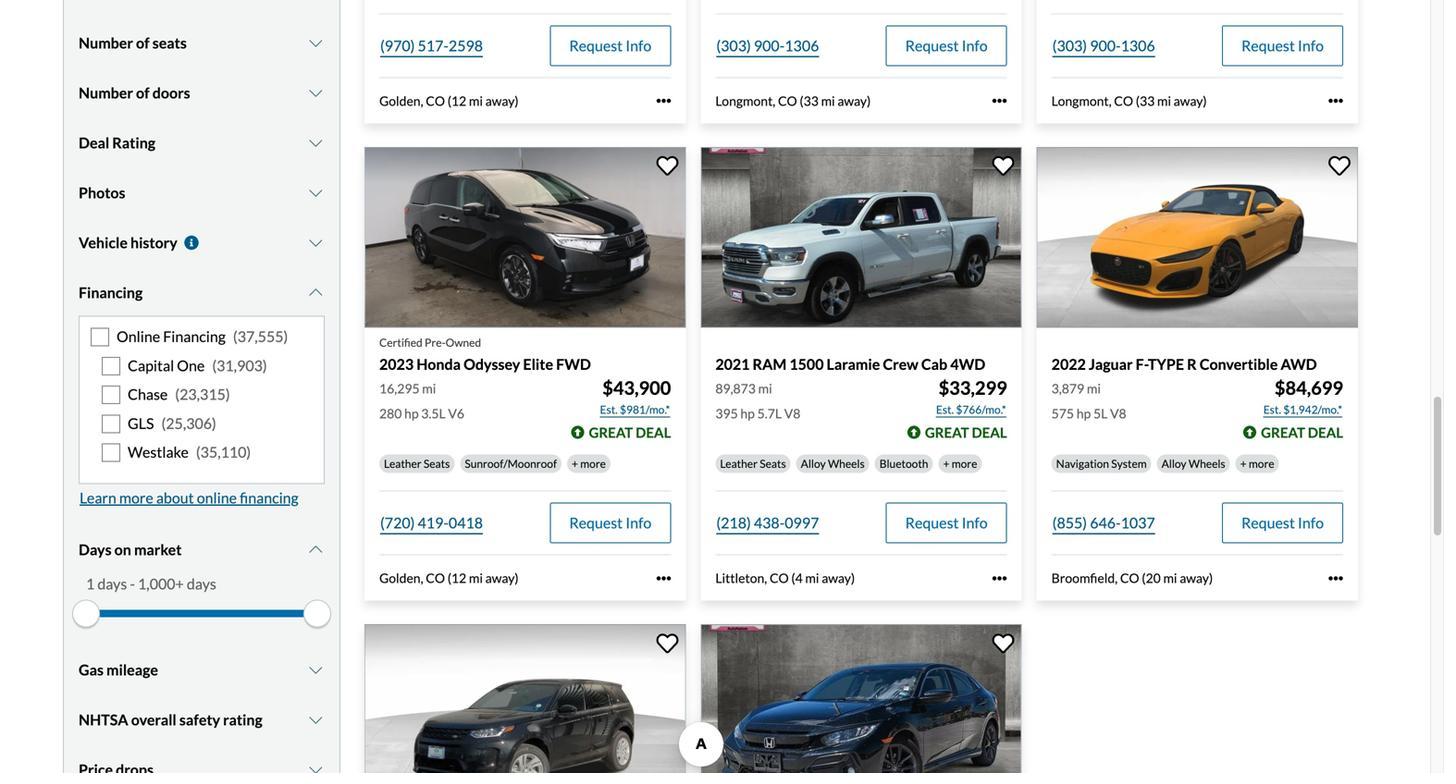 Task type: vqa. For each thing, say whether or not it's contained in the screenshot.


Task type: locate. For each thing, give the bounding box(es) containing it.
online
[[117, 328, 160, 346]]

+ more for navigation system
[[1240, 457, 1275, 471]]

2 vertical spatial chevron down image
[[307, 763, 325, 773]]

est. $1,942/mo.* button
[[1263, 401, 1343, 419]]

deal down $1,942/mo.*
[[1308, 424, 1343, 441]]

2 horizontal spatial great
[[1261, 424, 1305, 441]]

1 hp from the left
[[404, 406, 419, 422]]

1 vertical spatial (12
[[448, 570, 466, 586]]

0 horizontal spatial + more
[[572, 457, 606, 471]]

1 chevron down image from the top
[[307, 36, 325, 51]]

financing down vehicle
[[79, 284, 143, 302]]

alloy for $33,299
[[801, 457, 826, 471]]

3 hp from the left
[[1077, 406, 1091, 422]]

1 + more from the left
[[572, 457, 606, 471]]

leather seats down 5.7l
[[720, 457, 786, 471]]

1 of from the top
[[136, 34, 150, 52]]

chevron down image inside vehicle history dropdown button
[[307, 236, 325, 250]]

+ more down the est. $1,942/mo.* "button"
[[1240, 457, 1275, 471]]

chevron down image inside "number of seats" dropdown button
[[307, 36, 325, 51]]

number for number of doors
[[79, 84, 133, 102]]

2598
[[449, 37, 483, 55]]

seats down 3.5l
[[424, 457, 450, 471]]

2 (303) 900-1306 button from the left
[[1052, 25, 1156, 66]]

leather for sunroof/moonroof
[[384, 457, 422, 471]]

2 horizontal spatial hp
[[1077, 406, 1091, 422]]

0997
[[785, 514, 819, 532]]

chevron down image inside photos 'dropdown button'
[[307, 186, 325, 201]]

v8 inside 89,873 mi 395 hp 5.7l v8
[[784, 406, 801, 422]]

0 horizontal spatial deal
[[636, 424, 671, 441]]

1 horizontal spatial alloy
[[1162, 457, 1187, 471]]

0 horizontal spatial est.
[[600, 403, 618, 416]]

request info button for 2nd (303) 900-1306 button from left
[[1222, 25, 1343, 66]]

est. left $1,942/mo.*
[[1264, 403, 1281, 416]]

+ more down the est. $766/mo.* button on the bottom of the page
[[943, 457, 977, 471]]

1 deal from the left
[[636, 424, 671, 441]]

0 horizontal spatial alloy wheels
[[801, 457, 865, 471]]

gas mileage
[[79, 661, 158, 679]]

(35,110)
[[196, 443, 251, 461]]

3 deal from the left
[[1308, 424, 1343, 441]]

deal down the $981/mo.* at the bottom of the page
[[636, 424, 671, 441]]

days left "-" in the bottom left of the page
[[97, 575, 127, 593]]

ellipsis h image
[[656, 94, 671, 108], [656, 571, 671, 586], [992, 571, 1007, 586]]

2 chevron down image from the top
[[307, 86, 325, 101]]

2 wheels from the left
[[1189, 457, 1226, 471]]

more down est. $981/mo.* button
[[580, 457, 606, 471]]

3 + more from the left
[[1240, 457, 1275, 471]]

request
[[569, 37, 623, 55], [905, 37, 959, 55], [1242, 37, 1295, 55], [569, 514, 623, 532], [905, 514, 959, 532], [1242, 514, 1295, 532]]

hp for $33,299
[[741, 406, 755, 422]]

est. down $43,900
[[600, 403, 618, 416]]

chevron down image inside number of doors 'dropdown button'
[[307, 86, 325, 101]]

littleton,
[[715, 570, 767, 586]]

1 900- from the left
[[754, 37, 785, 55]]

chevron down image inside days on market dropdown button
[[307, 543, 325, 558]]

2 alloy from the left
[[1162, 457, 1187, 471]]

2 hp from the left
[[741, 406, 755, 422]]

hp inside 3,879 mi 575 hp 5l v8
[[1077, 406, 1091, 422]]

hp right 395
[[741, 406, 755, 422]]

deal rating button
[[79, 120, 325, 166]]

1 horizontal spatial est.
[[936, 403, 954, 416]]

0 horizontal spatial 1306
[[785, 37, 819, 55]]

1 great from the left
[[589, 424, 633, 441]]

1 horizontal spatial (33
[[1136, 93, 1155, 109]]

0 horizontal spatial financing
[[79, 284, 143, 302]]

1 horizontal spatial longmont, co (33 mi away)
[[1052, 93, 1207, 109]]

2 longmont, co (33 mi away) from the left
[[1052, 93, 1207, 109]]

financing
[[79, 284, 143, 302], [163, 328, 226, 346]]

2 chevron down image from the top
[[307, 663, 325, 678]]

$1,942/mo.*
[[1283, 403, 1342, 416]]

1 v8 from the left
[[784, 406, 801, 422]]

vehicle history
[[79, 234, 177, 252]]

crystal black pearl 2021 honda civic hatchback ex fwd hatchback front-wheel drive automatic image
[[701, 625, 1022, 773]]

chevron down image inside the gas mileage dropdown button
[[307, 663, 325, 678]]

away)
[[485, 93, 519, 109], [838, 93, 871, 109], [1174, 93, 1207, 109], [485, 570, 519, 586], [822, 570, 855, 586], [1180, 570, 1213, 586]]

info circle image
[[182, 236, 201, 250]]

2022
[[1052, 355, 1086, 373]]

1 1306 from the left
[[785, 37, 819, 55]]

2 alloy wheels from the left
[[1162, 457, 1226, 471]]

photos button
[[79, 170, 325, 216]]

est. down "$33,299"
[[936, 403, 954, 416]]

0 horizontal spatial seats
[[424, 457, 450, 471]]

280
[[379, 406, 402, 422]]

1 seats from the left
[[424, 457, 450, 471]]

chevron down image for number of seats
[[307, 36, 325, 51]]

ivory white tri-coat pearlcoat 2021 ram 1500 laramie crew cab 4wd pickup truck four-wheel drive 8-speed automatic image
[[701, 147, 1022, 328]]

2 deal from the left
[[972, 424, 1007, 441]]

longmont,
[[715, 93, 776, 109], [1052, 93, 1112, 109]]

0 horizontal spatial leather
[[384, 457, 422, 471]]

ellipsis h image
[[992, 94, 1007, 108], [1329, 94, 1343, 108], [1329, 571, 1343, 586]]

0 horizontal spatial wheels
[[828, 457, 865, 471]]

golden, co (12 mi away) down 517-
[[379, 93, 519, 109]]

1 horizontal spatial seats
[[760, 457, 786, 471]]

1 horizontal spatial leather seats
[[720, 457, 786, 471]]

1 vertical spatial chevron down image
[[307, 663, 325, 678]]

hp left "5l"
[[1077, 406, 1091, 422]]

2 horizontal spatial deal
[[1308, 424, 1343, 441]]

(12 down the 0418
[[448, 570, 466, 586]]

v8 right "5l"
[[1110, 406, 1127, 422]]

16,295 mi 280 hp 3.5l v6
[[379, 381, 464, 422]]

mileage
[[106, 661, 158, 679]]

westlake (35,110)
[[128, 443, 251, 461]]

leather down 395
[[720, 457, 758, 471]]

days down days on market dropdown button
[[187, 575, 216, 593]]

900-
[[754, 37, 785, 55], [1090, 37, 1121, 55]]

seats for alloy wheels
[[760, 457, 786, 471]]

0 vertical spatial number
[[79, 34, 133, 52]]

0 vertical spatial of
[[136, 34, 150, 52]]

1 est. from the left
[[600, 403, 618, 416]]

deal
[[636, 424, 671, 441], [972, 424, 1007, 441], [1308, 424, 1343, 441]]

2 horizontal spatial +
[[1240, 457, 1247, 471]]

1 vertical spatial golden, co (12 mi away)
[[379, 570, 519, 586]]

0 horizontal spatial (33
[[800, 93, 819, 109]]

golden,
[[379, 93, 423, 109], [379, 570, 423, 586]]

great
[[589, 424, 633, 441], [925, 424, 969, 441], [1261, 424, 1305, 441]]

days
[[97, 575, 127, 593], [187, 575, 216, 593]]

(303) for 2nd (303) 900-1306 button from left
[[1053, 37, 1087, 55]]

2 horizontal spatial est.
[[1264, 403, 1281, 416]]

1 vertical spatial of
[[136, 84, 150, 102]]

1 days from the left
[[97, 575, 127, 593]]

89,873 mi 395 hp 5.7l v8
[[715, 381, 801, 422]]

v8
[[784, 406, 801, 422], [1110, 406, 1127, 422]]

wheels right the system
[[1189, 457, 1226, 471]]

capital one (31,903)
[[128, 357, 267, 375]]

longmont, co (33 mi away) for first (303) 900-1306 button from left
[[715, 93, 871, 109]]

0 vertical spatial (12
[[448, 93, 466, 109]]

0 vertical spatial golden, co (12 mi away)
[[379, 93, 519, 109]]

(4
[[791, 570, 803, 586]]

est. for $33,299
[[936, 403, 954, 416]]

1 vertical spatial financing
[[163, 328, 226, 346]]

2 great deal from the left
[[925, 424, 1007, 441]]

1 days - 1,000+ days
[[86, 575, 216, 593]]

0 vertical spatial golden,
[[379, 93, 423, 109]]

days on market button
[[79, 527, 325, 573]]

2 number from the top
[[79, 84, 133, 102]]

7 chevron down image from the top
[[307, 713, 325, 728]]

of for seats
[[136, 34, 150, 52]]

2023
[[379, 355, 414, 373]]

of
[[136, 34, 150, 52], [136, 84, 150, 102]]

chevron down image
[[307, 236, 325, 250], [307, 663, 325, 678], [307, 763, 325, 773]]

2 of from the top
[[136, 84, 150, 102]]

golden, co (12 mi away)
[[379, 93, 519, 109], [379, 570, 519, 586]]

1 (303) 900-1306 button from the left
[[715, 25, 820, 66]]

1 leather seats from the left
[[384, 457, 450, 471]]

3 great from the left
[[1261, 424, 1305, 441]]

est. inside $43,900 est. $981/mo.*
[[600, 403, 618, 416]]

info for first (303) 900-1306 button from left's the request info button
[[962, 37, 988, 55]]

est. inside $84,699 est. $1,942/mo.*
[[1264, 403, 1281, 416]]

3 chevron down image from the top
[[307, 136, 325, 151]]

0 horizontal spatial hp
[[404, 406, 419, 422]]

est. inside $33,299 est. $766/mo.*
[[936, 403, 954, 416]]

1 vertical spatial number
[[79, 84, 133, 102]]

deal
[[79, 134, 109, 152]]

alloy wheels right the system
[[1162, 457, 1226, 471]]

1 horizontal spatial great deal
[[925, 424, 1007, 441]]

1 chevron down image from the top
[[307, 236, 325, 250]]

+ more for leather seats
[[572, 457, 606, 471]]

1 wheels from the left
[[828, 457, 865, 471]]

1 (33 from the left
[[800, 93, 819, 109]]

1 great deal from the left
[[589, 424, 671, 441]]

0 horizontal spatial longmont, co (33 mi away)
[[715, 93, 871, 109]]

leather
[[384, 457, 422, 471], [720, 457, 758, 471]]

honda
[[417, 355, 461, 373]]

santorini black 2023 land rover discovery sport p250 s r-dynamic awd suv / crossover all-wheel drive 9-speed automatic image
[[365, 625, 686, 773]]

1 horizontal spatial v8
[[1110, 406, 1127, 422]]

chevron down image inside financing dropdown button
[[307, 286, 325, 300]]

+ more
[[572, 457, 606, 471], [943, 457, 977, 471], [1240, 457, 1275, 471]]

1 (303) from the left
[[716, 37, 751, 55]]

1 horizontal spatial +
[[943, 457, 950, 471]]

chevron down image inside deal rating dropdown button
[[307, 136, 325, 151]]

+ more down est. $981/mo.* button
[[572, 457, 606, 471]]

great down the est. $1,942/mo.* "button"
[[1261, 424, 1305, 441]]

1 number from the top
[[79, 34, 133, 52]]

wheels for $33,299
[[828, 457, 865, 471]]

1 alloy from the left
[[801, 457, 826, 471]]

overall
[[131, 711, 176, 729]]

alloy right the system
[[1162, 457, 1187, 471]]

chevron down image for vehicle history dropdown button
[[307, 236, 325, 250]]

3 est. from the left
[[1264, 403, 1281, 416]]

number of doors button
[[79, 70, 325, 116]]

(33
[[800, 93, 819, 109], [1136, 93, 1155, 109]]

2 est. from the left
[[936, 403, 954, 416]]

request info for (218) 438-0997 button
[[905, 514, 988, 532]]

est. $981/mo.* button
[[599, 401, 671, 419]]

2 leather from the left
[[720, 457, 758, 471]]

odyssey
[[464, 355, 520, 373]]

chevron down image
[[307, 36, 325, 51], [307, 86, 325, 101], [307, 136, 325, 151], [307, 186, 325, 201], [307, 286, 325, 300], [307, 543, 325, 558], [307, 713, 325, 728]]

(31,903)
[[212, 357, 267, 375]]

chevron down image for photos
[[307, 186, 325, 201]]

request for the request info button related to (970) 517-2598 button on the left top
[[569, 37, 623, 55]]

wheels left bluetooth
[[828, 457, 865, 471]]

est.
[[600, 403, 618, 416], [936, 403, 954, 416], [1264, 403, 1281, 416]]

1 horizontal spatial (303)
[[1053, 37, 1087, 55]]

alloy wheels for $33,299
[[801, 457, 865, 471]]

1 horizontal spatial 1306
[[1121, 37, 1155, 55]]

of left doors
[[136, 84, 150, 102]]

hp inside 16,295 mi 280 hp 3.5l v6
[[404, 406, 419, 422]]

on
[[114, 541, 131, 559]]

0 horizontal spatial great deal
[[589, 424, 671, 441]]

(303)
[[716, 37, 751, 55], [1053, 37, 1087, 55]]

request info for (970) 517-2598 button on the left top
[[569, 37, 652, 55]]

great deal down the est. $1,942/mo.* "button"
[[1261, 424, 1343, 441]]

2 v8 from the left
[[1110, 406, 1127, 422]]

2 great from the left
[[925, 424, 969, 441]]

(720) 419-0418
[[380, 514, 483, 532]]

number up number of doors
[[79, 34, 133, 52]]

1 horizontal spatial + more
[[943, 457, 977, 471]]

3 + from the left
[[1240, 457, 1247, 471]]

575
[[1052, 406, 1074, 422]]

2 seats from the left
[[760, 457, 786, 471]]

great deal
[[589, 424, 671, 441], [925, 424, 1007, 441], [1261, 424, 1343, 441]]

(218)
[[716, 514, 751, 532]]

0 horizontal spatial leather seats
[[384, 457, 450, 471]]

1 vertical spatial golden,
[[379, 570, 423, 586]]

request info button for (720) 419-0418 button
[[550, 503, 671, 544]]

vehicle
[[79, 234, 128, 252]]

1 golden, co (12 mi away) from the top
[[379, 93, 519, 109]]

golden, co (12 mi away) down 419-
[[379, 570, 519, 586]]

alloy wheels
[[801, 457, 865, 471], [1162, 457, 1226, 471]]

deal down $766/mo.*
[[972, 424, 1007, 441]]

alloy wheels up 0997
[[801, 457, 865, 471]]

1 (12 from the top
[[448, 93, 466, 109]]

v8 right 5.7l
[[784, 406, 801, 422]]

alloy up 0997
[[801, 457, 826, 471]]

1 + from the left
[[572, 457, 578, 471]]

of inside number of doors 'dropdown button'
[[136, 84, 150, 102]]

more right learn
[[119, 489, 153, 507]]

(33 for first (303) 900-1306 button from left
[[800, 93, 819, 109]]

request info for (720) 419-0418 button
[[569, 514, 652, 532]]

number inside number of doors 'dropdown button'
[[79, 84, 133, 102]]

0 horizontal spatial (303) 900-1306 button
[[715, 25, 820, 66]]

0 horizontal spatial +
[[572, 457, 578, 471]]

mi inside 16,295 mi 280 hp 3.5l v6
[[422, 381, 436, 397]]

great down the est. $766/mo.* button on the bottom of the page
[[925, 424, 969, 441]]

1 alloy wheels from the left
[[801, 457, 865, 471]]

financing up "capital one (31,903)"
[[163, 328, 226, 346]]

1 horizontal spatial financing
[[163, 328, 226, 346]]

1 leather from the left
[[384, 457, 422, 471]]

0 vertical spatial financing
[[79, 284, 143, 302]]

request info button for (970) 517-2598 button on the left top
[[550, 25, 671, 66]]

0 horizontal spatial days
[[97, 575, 127, 593]]

co
[[426, 93, 445, 109], [778, 93, 797, 109], [1114, 93, 1133, 109], [426, 570, 445, 586], [770, 570, 789, 586], [1120, 570, 1139, 586]]

0 horizontal spatial v8
[[784, 406, 801, 422]]

type
[[1148, 355, 1184, 373]]

0 horizontal spatial 900-
[[754, 37, 785, 55]]

deal for $84,699
[[1308, 424, 1343, 441]]

1
[[86, 575, 95, 593]]

of left seats
[[136, 34, 150, 52]]

0 horizontal spatial (303) 900-1306
[[716, 37, 819, 55]]

golden, down the (720) at the left
[[379, 570, 423, 586]]

number up deal rating
[[79, 84, 133, 102]]

chevron down image for number of doors
[[307, 86, 325, 101]]

(303) for first (303) 900-1306 button from left
[[716, 37, 751, 55]]

hp inside 89,873 mi 395 hp 5.7l v8
[[741, 406, 755, 422]]

2 days from the left
[[187, 575, 216, 593]]

request info button
[[550, 25, 671, 66], [886, 25, 1007, 66], [1222, 25, 1343, 66], [550, 503, 671, 544], [886, 503, 1007, 544], [1222, 503, 1343, 544]]

great down est. $981/mo.* button
[[589, 424, 633, 441]]

leather down 280
[[384, 457, 422, 471]]

hp right 280
[[404, 406, 419, 422]]

(855) 646-1037
[[1053, 514, 1155, 532]]

1 (303) 900-1306 from the left
[[716, 37, 819, 55]]

v8 inside 3,879 mi 575 hp 5l v8
[[1110, 406, 1127, 422]]

1 horizontal spatial deal
[[972, 424, 1007, 441]]

4 chevron down image from the top
[[307, 186, 325, 201]]

mi
[[469, 93, 483, 109], [821, 93, 835, 109], [1157, 93, 1171, 109], [422, 381, 436, 397], [758, 381, 772, 397], [1087, 381, 1101, 397], [469, 570, 483, 586], [805, 570, 819, 586], [1163, 570, 1177, 586]]

2 (33 from the left
[[1136, 93, 1155, 109]]

longmont, co (33 mi away)
[[715, 93, 871, 109], [1052, 93, 1207, 109]]

chevron down image inside nhtsa overall safety rating dropdown button
[[307, 713, 325, 728]]

1306 for first (303) 900-1306 button from left
[[785, 37, 819, 55]]

est. for $43,900
[[600, 403, 618, 416]]

1 horizontal spatial great
[[925, 424, 969, 441]]

1 horizontal spatial hp
[[741, 406, 755, 422]]

1 horizontal spatial (303) 900-1306 button
[[1052, 25, 1156, 66]]

convertible
[[1200, 355, 1278, 373]]

0 vertical spatial chevron down image
[[307, 236, 325, 250]]

request for the request info button for 2nd (303) 900-1306 button from left
[[1242, 37, 1295, 55]]

2 horizontal spatial great deal
[[1261, 424, 1343, 441]]

1306 for 2nd (303) 900-1306 button from left
[[1121, 37, 1155, 55]]

1 horizontal spatial 900-
[[1090, 37, 1121, 55]]

5 chevron down image from the top
[[307, 286, 325, 300]]

info for the request info button related to (218) 438-0997 button
[[962, 514, 988, 532]]

leather seats down 3.5l
[[384, 457, 450, 471]]

1 horizontal spatial longmont,
[[1052, 93, 1112, 109]]

alloy
[[801, 457, 826, 471], [1162, 457, 1187, 471]]

golden, down (970)
[[379, 93, 423, 109]]

(12 down 2598
[[448, 93, 466, 109]]

1 horizontal spatial leather
[[720, 457, 758, 471]]

0 horizontal spatial longmont,
[[715, 93, 776, 109]]

seats down 5.7l
[[760, 457, 786, 471]]

1 horizontal spatial wheels
[[1189, 457, 1226, 471]]

$84,699
[[1275, 377, 1343, 399]]

2 leather seats from the left
[[720, 457, 786, 471]]

1 horizontal spatial days
[[187, 575, 216, 593]]

1 longmont, co (33 mi away) from the left
[[715, 93, 871, 109]]

0 horizontal spatial (303)
[[716, 37, 751, 55]]

2 (303) from the left
[[1053, 37, 1087, 55]]

of inside "number of seats" dropdown button
[[136, 34, 150, 52]]

3 great deal from the left
[[1261, 424, 1343, 441]]

2 horizontal spatial + more
[[1240, 457, 1275, 471]]

great deal down the est. $766/mo.* button on the bottom of the page
[[925, 424, 1007, 441]]

great deal down est. $981/mo.* button
[[589, 424, 671, 441]]

info for the request info button for 2nd (303) 900-1306 button from left
[[1298, 37, 1324, 55]]

gas
[[79, 661, 104, 679]]

0 horizontal spatial alloy
[[801, 457, 826, 471]]

2 1306 from the left
[[1121, 37, 1155, 55]]

number inside "number of seats" dropdown button
[[79, 34, 133, 52]]

(855)
[[1053, 514, 1087, 532]]

great deal for $84,699
[[1261, 424, 1343, 441]]

6 chevron down image from the top
[[307, 543, 325, 558]]

0 horizontal spatial great
[[589, 424, 633, 441]]

1 horizontal spatial (303) 900-1306
[[1053, 37, 1155, 55]]

certified pre-owned 2023 honda odyssey elite fwd
[[379, 336, 591, 373]]

1 horizontal spatial alloy wheels
[[1162, 457, 1226, 471]]

leather seats
[[384, 457, 450, 471], [720, 457, 786, 471]]

sorrento yellow gloss 2022 jaguar f-type r convertible awd convertible all-wheel drive 8-speed automatic image
[[1037, 147, 1358, 328]]



Task type: describe. For each thing, give the bounding box(es) containing it.
(25,306)
[[161, 414, 216, 432]]

2 (12 from the top
[[448, 570, 466, 586]]

2 golden, co (12 mi away) from the top
[[379, 570, 519, 586]]

pre-
[[425, 336, 446, 349]]

days
[[79, 541, 112, 559]]

(33 for 2nd (303) 900-1306 button from left
[[1136, 93, 1155, 109]]

great deal for $33,299
[[925, 424, 1007, 441]]

16,295
[[379, 381, 420, 397]]

3,879 mi 575 hp 5l v8
[[1052, 381, 1127, 422]]

leather seats for alloy wheels
[[720, 457, 786, 471]]

number of doors
[[79, 84, 190, 102]]

leather seats for sunroof/moonroof
[[384, 457, 450, 471]]

online
[[197, 489, 237, 507]]

3.5l
[[421, 406, 446, 422]]

more down the est. $1,942/mo.* "button"
[[1249, 457, 1275, 471]]

chevron down image for financing
[[307, 286, 325, 300]]

+ for navigation system
[[1240, 457, 1247, 471]]

2 (303) 900-1306 from the left
[[1053, 37, 1155, 55]]

crew
[[883, 355, 919, 373]]

number of seats button
[[79, 20, 325, 66]]

2022 jaguar f-type r convertible awd
[[1052, 355, 1317, 373]]

elite
[[523, 355, 553, 373]]

financing inside dropdown button
[[79, 284, 143, 302]]

v8 for $33,299
[[784, 406, 801, 422]]

$84,699 est. $1,942/mo.*
[[1264, 377, 1343, 416]]

(720) 419-0418 button
[[379, 503, 484, 544]]

number for number of seats
[[79, 34, 133, 52]]

awd
[[1281, 355, 1317, 373]]

0418
[[449, 514, 483, 532]]

1037
[[1121, 514, 1155, 532]]

$43,900 est. $981/mo.*
[[600, 377, 671, 416]]

chevron down image for days on market
[[307, 543, 325, 558]]

seats
[[152, 34, 187, 52]]

(970)
[[380, 37, 415, 55]]

646-
[[1090, 514, 1121, 532]]

mi inside 89,873 mi 395 hp 5.7l v8
[[758, 381, 772, 397]]

request for (720) 419-0418 button's the request info button
[[569, 514, 623, 532]]

est. $766/mo.* button
[[935, 401, 1007, 419]]

more down the est. $766/mo.* button on the bottom of the page
[[952, 457, 977, 471]]

leather for alloy wheels
[[720, 457, 758, 471]]

more inside button
[[119, 489, 153, 507]]

learn
[[80, 489, 116, 507]]

chevron down image for nhtsa overall safety rating
[[307, 713, 325, 728]]

vehicle history button
[[79, 220, 325, 266]]

deal for $33,299
[[972, 424, 1007, 441]]

info for the request info button related to (970) 517-2598 button on the left top
[[626, 37, 652, 55]]

$43,900
[[603, 377, 671, 399]]

$33,299
[[939, 377, 1007, 399]]

+ for leather seats
[[572, 457, 578, 471]]

hp for $43,900
[[404, 406, 419, 422]]

financing
[[240, 489, 299, 507]]

online financing (37,555)
[[117, 328, 288, 346]]

(970) 517-2598
[[380, 37, 483, 55]]

nhtsa overall safety rating button
[[79, 697, 325, 744]]

gls (25,306)
[[128, 414, 216, 432]]

navigation
[[1056, 457, 1109, 471]]

learn more about online financing
[[80, 489, 299, 507]]

capital
[[128, 357, 174, 375]]

info for (720) 419-0418 button's the request info button
[[626, 514, 652, 532]]

1500
[[790, 355, 824, 373]]

bluetooth
[[880, 457, 928, 471]]

2021 ram 1500 laramie crew cab 4wd
[[715, 355, 986, 373]]

longmont, co (33 mi away) for 2nd (303) 900-1306 button from left
[[1052, 93, 1207, 109]]

ram
[[753, 355, 787, 373]]

(20
[[1142, 570, 1161, 586]]

4wd
[[950, 355, 986, 373]]

doors
[[152, 84, 190, 102]]

alloy wheels for $84,699
[[1162, 457, 1226, 471]]

safety
[[179, 711, 220, 729]]

request for the request info button related to (218) 438-0997 button
[[905, 514, 959, 532]]

419-
[[418, 514, 449, 532]]

jaguar
[[1089, 355, 1133, 373]]

(37,555)
[[233, 328, 288, 346]]

request info button for (218) 438-0997 button
[[886, 503, 1007, 544]]

crystal black pearl 2023 honda odyssey elite fwd minivan front-wheel drive automatic image
[[365, 147, 686, 328]]

number of seats
[[79, 34, 187, 52]]

days on market
[[79, 541, 182, 559]]

1 longmont, from the left
[[715, 93, 776, 109]]

hp for $84,699
[[1077, 406, 1091, 422]]

chevron down image for the gas mileage dropdown button at the left of the page
[[307, 663, 325, 678]]

financing button
[[79, 270, 325, 316]]

great for $33,299
[[925, 424, 969, 441]]

r
[[1187, 355, 1197, 373]]

wheels for $84,699
[[1189, 457, 1226, 471]]

est. for $84,699
[[1264, 403, 1281, 416]]

great for $84,699
[[1261, 424, 1305, 441]]

v8 for $84,699
[[1110, 406, 1127, 422]]

great deal for $43,900
[[589, 424, 671, 441]]

info for (855) 646-1037 button's the request info button
[[1298, 514, 1324, 532]]

2 + from the left
[[943, 457, 950, 471]]

owned
[[446, 336, 481, 349]]

laramie
[[827, 355, 880, 373]]

chevron down image for deal rating
[[307, 136, 325, 151]]

$766/mo.*
[[956, 403, 1006, 416]]

rating
[[112, 134, 156, 152]]

$33,299 est. $766/mo.*
[[936, 377, 1007, 416]]

chase
[[128, 385, 168, 403]]

rating
[[223, 711, 263, 729]]

request for first (303) 900-1306 button from left's the request info button
[[905, 37, 959, 55]]

5l
[[1094, 406, 1108, 422]]

littleton, co (4 mi away)
[[715, 570, 855, 586]]

learn more about online financing button
[[79, 485, 300, 512]]

2 longmont, from the left
[[1052, 93, 1112, 109]]

broomfield,
[[1052, 570, 1118, 586]]

of for doors
[[136, 84, 150, 102]]

great for $43,900
[[589, 424, 633, 441]]

(855) 646-1037 button
[[1052, 503, 1156, 544]]

request for (855) 646-1037 button's the request info button
[[1242, 514, 1295, 532]]

market
[[134, 541, 182, 559]]

navigation system
[[1056, 457, 1147, 471]]

request info button for first (303) 900-1306 button from left
[[886, 25, 1007, 66]]

2 900- from the left
[[1090, 37, 1121, 55]]

1,000+
[[138, 575, 184, 593]]

gls
[[128, 414, 154, 432]]

deal for $43,900
[[636, 424, 671, 441]]

(720)
[[380, 514, 415, 532]]

seats for sunroof/moonroof
[[424, 457, 450, 471]]

alloy for $84,699
[[1162, 457, 1187, 471]]

broomfield, co (20 mi away)
[[1052, 570, 1213, 586]]

3 chevron down image from the top
[[307, 763, 325, 773]]

photos
[[79, 184, 125, 202]]

2 golden, from the top
[[379, 570, 423, 586]]

nhtsa overall safety rating
[[79, 711, 263, 729]]

request info button for (855) 646-1037 button
[[1222, 503, 1343, 544]]

westlake
[[128, 443, 189, 461]]

3,879
[[1052, 381, 1084, 397]]

gas mileage button
[[79, 647, 325, 694]]

fwd
[[556, 355, 591, 373]]

cab
[[921, 355, 948, 373]]

438-
[[754, 514, 785, 532]]

517-
[[418, 37, 449, 55]]

1 golden, from the top
[[379, 93, 423, 109]]

chase (23,315)
[[128, 385, 230, 403]]

2021
[[715, 355, 750, 373]]

mi inside 3,879 mi 575 hp 5l v8
[[1087, 381, 1101, 397]]

(970) 517-2598 button
[[379, 25, 484, 66]]

2 + more from the left
[[943, 457, 977, 471]]

request info for (855) 646-1037 button
[[1242, 514, 1324, 532]]



